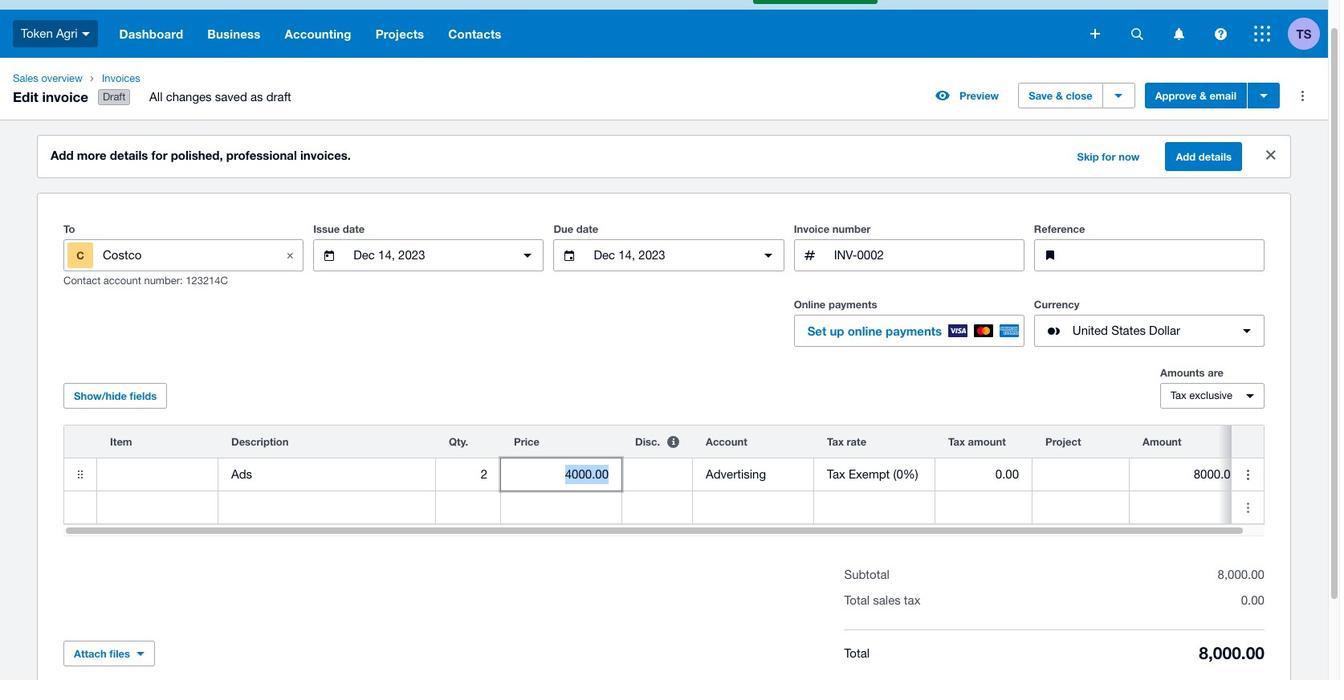 Task type: vqa. For each thing, say whether or not it's contained in the screenshot.
1st Organisation from the bottom
no



Task type: describe. For each thing, give the bounding box(es) containing it.
Discount field
[[622, 459, 692, 490]]

c
[[76, 249, 84, 262]]

amount
[[1143, 435, 1182, 448]]

payments inside popup button
[[886, 324, 942, 338]]

invoices
[[102, 72, 140, 84]]

tax exclusive button
[[1160, 383, 1265, 409]]

united
[[1073, 324, 1108, 337]]

email
[[1210, 89, 1237, 102]]

tax exclusive
[[1171, 390, 1233, 402]]

show/hide
[[74, 390, 127, 402]]

svg image up close
[[1090, 29, 1100, 39]]

none field "project-autocompleter"
[[1033, 459, 1129, 491]]

token
[[21, 26, 53, 40]]

all
[[149, 90, 163, 104]]

projects
[[375, 26, 424, 41]]

number:
[[144, 275, 183, 287]]

quantity field for description text field
[[436, 492, 500, 523]]

more
[[77, 148, 107, 162]]

united states dollar
[[1073, 324, 1180, 337]]

files
[[109, 647, 130, 660]]

amounts are
[[1160, 366, 1224, 379]]

Invoice number text field
[[832, 240, 1024, 271]]

123214c
[[186, 275, 228, 287]]

more line item options element
[[1232, 426, 1264, 458]]

set up online payments button
[[794, 315, 1024, 347]]

dashboard
[[119, 26, 183, 41]]

amount field for more line item options icon corresponding to description text field
[[1130, 492, 1250, 523]]

price field for quantity field for ads text field
[[501, 459, 621, 490]]

svg image
[[1173, 28, 1184, 40]]

more date options image for issue date
[[512, 239, 544, 271]]

attach files
[[74, 647, 130, 660]]

1 vertical spatial 0.00
[[1241, 593, 1265, 607]]

save & close
[[1029, 89, 1093, 102]]

costco
[[103, 248, 142, 262]]

0.00 inside invoice line item list element
[[995, 467, 1019, 481]]

draft
[[266, 90, 291, 104]]

approve & email
[[1155, 89, 1237, 102]]

save
[[1029, 89, 1053, 102]]

none field tax rate
[[814, 459, 935, 491]]

preview
[[960, 89, 999, 102]]

total for total sales tax
[[844, 593, 870, 607]]

disc.
[[635, 435, 660, 448]]

total for total
[[844, 646, 870, 660]]

Tax rate text field
[[814, 459, 935, 490]]

drag and drop line image
[[64, 459, 96, 491]]

close
[[1066, 89, 1093, 102]]

states
[[1111, 324, 1146, 337]]

skip for now
[[1077, 150, 1140, 163]]

account
[[103, 275, 141, 287]]

sales
[[13, 72, 38, 84]]

to
[[63, 223, 75, 235]]

online
[[794, 298, 826, 311]]

preview button
[[926, 83, 1009, 108]]

save & close button
[[1018, 83, 1103, 108]]

attach files button
[[63, 641, 155, 667]]

invoice number
[[794, 223, 871, 235]]

Account text field
[[693, 459, 813, 490]]

reference
[[1034, 223, 1085, 235]]

saved
[[215, 90, 247, 104]]

item
[[110, 435, 132, 448]]

contacts button
[[436, 10, 513, 58]]

inventory item text field for description text field
[[97, 492, 218, 523]]

add for add more details for polished, professional invoices.
[[51, 148, 74, 162]]

up
[[830, 324, 844, 338]]

united states dollar button
[[1034, 315, 1265, 347]]

exclusive
[[1189, 390, 1233, 402]]

price field for quantity field associated with description text field
[[501, 492, 621, 523]]

0 vertical spatial 8,000.00
[[1218, 568, 1265, 581]]

total sales tax
[[844, 593, 920, 607]]

close image
[[1255, 139, 1287, 171]]

approve & email button
[[1145, 83, 1247, 108]]

ts button
[[1288, 10, 1328, 58]]

project-autocompleter text field
[[1033, 459, 1129, 490]]

description
[[231, 435, 289, 448]]

accounting
[[285, 26, 351, 41]]

show/hide fields
[[74, 390, 157, 402]]

invoices link
[[95, 71, 304, 87]]

sales overview
[[13, 72, 83, 84]]

tax for tax amount
[[948, 435, 965, 448]]

add details
[[1176, 150, 1232, 163]]

tax for tax exclusive
[[1171, 390, 1187, 402]]

online payments
[[794, 298, 877, 311]]

Description text field
[[218, 459, 435, 490]]

business button
[[195, 10, 273, 58]]

subtotal
[[844, 568, 889, 581]]

dollar
[[1149, 324, 1180, 337]]

contacts
[[448, 26, 501, 41]]

more invoice options image
[[1286, 80, 1318, 112]]

invoices.
[[300, 148, 351, 162]]

Description text field
[[218, 492, 435, 523]]

contact account number: 123214c
[[63, 275, 228, 287]]

1 vertical spatial 8,000.00
[[1199, 643, 1265, 663]]

all changes saved as draft
[[149, 90, 291, 104]]



Task type: locate. For each thing, give the bounding box(es) containing it.
for inside "button"
[[1102, 150, 1116, 163]]

projects button
[[363, 10, 436, 58]]

quantity field for ads text field
[[436, 459, 500, 490]]

svg image inside token agri popup button
[[82, 32, 90, 36]]

are
[[1208, 366, 1224, 379]]

inventory item text field for ads text field
[[97, 459, 218, 490]]

0 vertical spatial 0.00
[[995, 467, 1019, 481]]

1 more date options image from the left
[[512, 239, 544, 271]]

more date options image for due date
[[752, 239, 784, 271]]

1 vertical spatial more line item options image
[[1232, 491, 1264, 524]]

Inventory item text field
[[97, 459, 218, 490], [97, 492, 218, 523]]

0 vertical spatial payments
[[829, 298, 877, 311]]

svg image right svg icon
[[1214, 28, 1226, 40]]

skip
[[1077, 150, 1099, 163]]

0 vertical spatial quantity field
[[436, 459, 500, 490]]

due
[[554, 223, 573, 235]]

now
[[1119, 150, 1140, 163]]

project
[[1045, 435, 1081, 448]]

add more details for polished, professional invoices. status
[[38, 136, 1290, 178]]

invoice
[[42, 88, 88, 105]]

1 horizontal spatial for
[[1102, 150, 1116, 163]]

tax for tax rate
[[827, 435, 844, 448]]

total down subtotal
[[844, 593, 870, 607]]

tax inside popup button
[[1171, 390, 1187, 402]]

set up online payments
[[807, 324, 942, 338]]

0 horizontal spatial date
[[343, 223, 365, 235]]

0 vertical spatial total
[[844, 593, 870, 607]]

1 & from the left
[[1056, 89, 1063, 102]]

add details button
[[1165, 142, 1242, 171]]

more line item options image for ads text field
[[1232, 459, 1264, 491]]

0.00
[[995, 467, 1019, 481], [1241, 593, 1265, 607]]

1 horizontal spatial date
[[576, 223, 598, 235]]

banner containing ts
[[0, 0, 1328, 58]]

tax down amounts
[[1171, 390, 1187, 402]]

0 vertical spatial amount field
[[1130, 459, 1250, 490]]

payments
[[829, 298, 877, 311], [886, 324, 942, 338]]

svg image left svg icon
[[1131, 28, 1143, 40]]

& left email
[[1200, 89, 1207, 102]]

tax rate
[[827, 435, 866, 448]]

online
[[848, 324, 882, 338]]

2 date from the left
[[576, 223, 598, 235]]

Due date text field
[[592, 240, 746, 271]]

svg image right the agri
[[82, 32, 90, 36]]

2 more date options image from the left
[[752, 239, 784, 271]]

agri
[[56, 26, 78, 40]]

attach
[[74, 647, 107, 660]]

more line item options image for description text field
[[1232, 491, 1264, 524]]

Amount field
[[1130, 459, 1250, 490], [1130, 492, 1250, 523]]

0 horizontal spatial 0.00
[[995, 467, 1019, 481]]

amount field for more line item options icon corresponding to ads text field
[[1130, 459, 1250, 490]]

1 horizontal spatial &
[[1200, 89, 1207, 102]]

none field account
[[693, 459, 813, 491]]

business
[[207, 26, 261, 41]]

date right due
[[576, 223, 598, 235]]

0 vertical spatial more line item options image
[[1232, 459, 1264, 491]]

0 horizontal spatial details
[[110, 148, 148, 162]]

add more details for polished, professional invoices.
[[51, 148, 351, 162]]

qty.
[[449, 435, 468, 448]]

1 horizontal spatial 0.00
[[1241, 593, 1265, 607]]

details
[[110, 148, 148, 162], [1199, 150, 1232, 163]]

1 vertical spatial price field
[[501, 492, 621, 523]]

as
[[250, 90, 263, 104]]

total
[[844, 593, 870, 607], [844, 646, 870, 660]]

contact
[[63, 275, 101, 287]]

professional
[[226, 148, 297, 162]]

1 horizontal spatial payments
[[886, 324, 942, 338]]

total down total sales tax at the right
[[844, 646, 870, 660]]

1 inventory item text field from the top
[[97, 459, 218, 490]]

0 horizontal spatial payments
[[829, 298, 877, 311]]

0 horizontal spatial tax
[[827, 435, 844, 448]]

2 total from the top
[[844, 646, 870, 660]]

date right issue
[[343, 223, 365, 235]]

tax left rate
[[827, 435, 844, 448]]

svg image left ts on the right of page
[[1254, 26, 1270, 42]]

for left now
[[1102, 150, 1116, 163]]

1 horizontal spatial more date options image
[[752, 239, 784, 271]]

price
[[514, 435, 540, 448]]

1 amount field from the top
[[1130, 459, 1250, 490]]

for
[[151, 148, 167, 162], [1102, 150, 1116, 163]]

2 inventory item text field from the top
[[97, 492, 218, 523]]

issue
[[313, 223, 340, 235]]

skip for now button
[[1067, 144, 1149, 170]]

invoice line item list element
[[63, 425, 1284, 524]]

1 horizontal spatial details
[[1199, 150, 1232, 163]]

edit
[[13, 88, 38, 105]]

1 price field from the top
[[501, 459, 621, 490]]

ts
[[1296, 26, 1312, 41]]

add right now
[[1176, 150, 1196, 163]]

1 vertical spatial payments
[[886, 324, 942, 338]]

date for issue date
[[343, 223, 365, 235]]

payments up online
[[829, 298, 877, 311]]

Issue date text field
[[352, 240, 505, 271]]

svg image
[[1254, 26, 1270, 42], [1131, 28, 1143, 40], [1214, 28, 1226, 40], [1090, 29, 1100, 39], [82, 32, 90, 36]]

add inside button
[[1176, 150, 1196, 163]]

tax left amount
[[948, 435, 965, 448]]

account
[[706, 435, 747, 448]]

approve
[[1155, 89, 1197, 102]]

& for email
[[1200, 89, 1207, 102]]

banner
[[0, 0, 1328, 58]]

rate
[[847, 435, 866, 448]]

accounting button
[[273, 10, 363, 58]]

add for add details
[[1176, 150, 1196, 163]]

& for close
[[1056, 89, 1063, 102]]

1 vertical spatial amount field
[[1130, 492, 1250, 523]]

invoice number element
[[794, 239, 1024, 271]]

8,000.00
[[1218, 568, 1265, 581], [1199, 643, 1265, 663]]

close image
[[274, 239, 306, 271]]

add left more
[[51, 148, 74, 162]]

more information on discount image
[[657, 426, 689, 458]]

draft
[[103, 91, 126, 103]]

2 amount field from the top
[[1130, 492, 1250, 523]]

sales
[[873, 593, 901, 607]]

2 horizontal spatial tax
[[1171, 390, 1187, 402]]

0 horizontal spatial add
[[51, 148, 74, 162]]

0 horizontal spatial for
[[151, 148, 167, 162]]

sales overview link
[[6, 71, 89, 87]]

edit invoice
[[13, 88, 88, 105]]

changes
[[166, 90, 212, 104]]

&
[[1056, 89, 1063, 102], [1200, 89, 1207, 102]]

for left polished,
[[151, 148, 167, 162]]

more date options image
[[512, 239, 544, 271], [752, 239, 784, 271]]

0 horizontal spatial &
[[1056, 89, 1063, 102]]

amounts
[[1160, 366, 1205, 379]]

1 vertical spatial quantity field
[[436, 492, 500, 523]]

Quantity field
[[436, 459, 500, 490], [436, 492, 500, 523]]

set
[[807, 324, 826, 338]]

token agri
[[21, 26, 78, 40]]

Price field
[[501, 459, 621, 490], [501, 492, 621, 523]]

payments right online
[[886, 324, 942, 338]]

due date
[[554, 223, 598, 235]]

Reference text field
[[1073, 240, 1264, 271]]

dashboard link
[[107, 10, 195, 58]]

details inside button
[[1199, 150, 1232, 163]]

2 price field from the top
[[501, 492, 621, 523]]

2 more line item options image from the top
[[1232, 491, 1264, 524]]

show/hide fields button
[[63, 383, 167, 409]]

tax
[[1171, 390, 1187, 402], [827, 435, 844, 448], [948, 435, 965, 448]]

issue date
[[313, 223, 365, 235]]

date
[[343, 223, 365, 235], [576, 223, 598, 235]]

1 more line item options image from the top
[[1232, 459, 1264, 491]]

None field
[[97, 459, 218, 491], [693, 459, 813, 491], [814, 459, 935, 491], [1033, 459, 1129, 491], [97, 491, 218, 524], [97, 459, 218, 491], [97, 491, 218, 524]]

date for due date
[[576, 223, 598, 235]]

1 quantity field from the top
[[436, 459, 500, 490]]

1 vertical spatial inventory item text field
[[97, 492, 218, 523]]

number
[[832, 223, 871, 235]]

1 horizontal spatial tax
[[948, 435, 965, 448]]

1 horizontal spatial add
[[1176, 150, 1196, 163]]

fields
[[130, 390, 157, 402]]

2 & from the left
[[1200, 89, 1207, 102]]

2 quantity field from the top
[[436, 492, 500, 523]]

0 vertical spatial inventory item text field
[[97, 459, 218, 490]]

token agri button
[[0, 10, 107, 58]]

1 vertical spatial total
[[844, 646, 870, 660]]

1 date from the left
[[343, 223, 365, 235]]

more line item options image
[[1232, 459, 1264, 491], [1232, 491, 1264, 524]]

amount
[[968, 435, 1006, 448]]

details left close icon
[[1199, 150, 1232, 163]]

add
[[51, 148, 74, 162], [1176, 150, 1196, 163]]

invoice
[[794, 223, 830, 235]]

polished,
[[171, 148, 223, 162]]

& right save on the top right of the page
[[1056, 89, 1063, 102]]

1 total from the top
[[844, 593, 870, 607]]

tax
[[904, 593, 920, 607]]

details right more
[[110, 148, 148, 162]]

0 vertical spatial price field
[[501, 459, 621, 490]]

tax amount
[[948, 435, 1006, 448]]

0 horizontal spatial more date options image
[[512, 239, 544, 271]]



